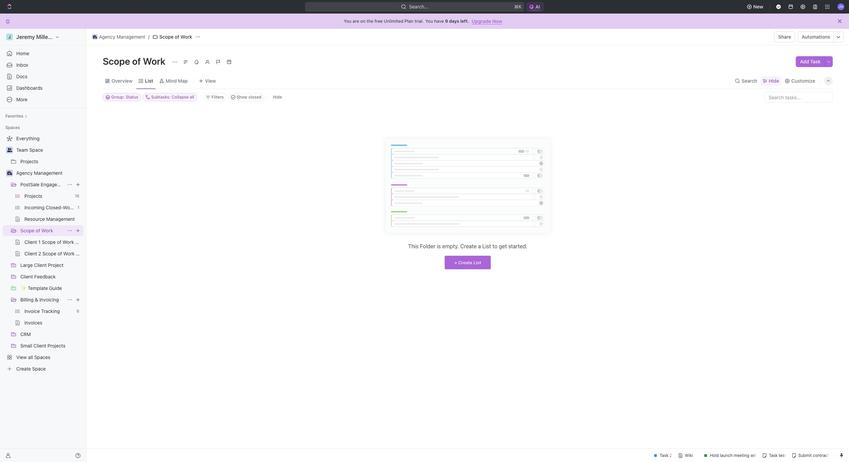Task type: vqa. For each thing, say whether or not it's contained in the screenshot.
Resource Management link
yes



Task type: locate. For each thing, give the bounding box(es) containing it.
business time image right workspace
[[93, 35, 97, 39]]

tracking
[[41, 309, 60, 314]]

agency
[[99, 34, 115, 40], [16, 170, 33, 176]]

1 horizontal spatial business time image
[[93, 35, 97, 39]]

overview link
[[110, 76, 133, 86]]

client down 'large'
[[20, 274, 33, 280]]

list right the a
[[483, 243, 491, 250]]

invoice
[[24, 309, 40, 314]]

create
[[461, 243, 477, 250], [459, 260, 473, 265], [16, 366, 31, 372]]

days
[[449, 18, 459, 24]]

hide right closed
[[273, 95, 282, 100]]

docs inside client 2 scope of work docs 'link'
[[76, 251, 87, 257]]

1 vertical spatial scope of work
[[103, 56, 168, 67]]

/
[[148, 34, 150, 40]]

agency management link up postsale engagements
[[16, 168, 82, 179]]

agency management up postsale engagements
[[16, 170, 63, 176]]

search...
[[409, 4, 429, 9]]

1 vertical spatial space
[[32, 366, 46, 372]]

won
[[63, 205, 73, 211]]

hide button
[[761, 76, 782, 86]]

scope
[[160, 34, 174, 40], [103, 56, 130, 67], [20, 228, 34, 234], [42, 239, 56, 245], [42, 251, 56, 257]]

upgrade
[[472, 18, 491, 24]]

0 vertical spatial space
[[29, 147, 43, 153]]

1 vertical spatial spaces
[[34, 355, 50, 360]]

2 vertical spatial docs
[[76, 251, 87, 257]]

empty.
[[442, 243, 459, 250]]

1 horizontal spatial all
[[190, 95, 194, 100]]

client down resource
[[24, 239, 37, 245]]

view up filters "dropdown button"
[[205, 78, 216, 84]]

0 horizontal spatial you
[[344, 18, 352, 24]]

0 horizontal spatial view
[[16, 355, 27, 360]]

search
[[742, 78, 758, 84]]

view inside view all spaces 'link'
[[16, 355, 27, 360]]

0 vertical spatial 1
[[77, 205, 79, 210]]

view button
[[196, 73, 218, 89]]

plan
[[405, 18, 414, 24]]

hide inside button
[[273, 95, 282, 100]]

spaces down favorites
[[5, 125, 20, 130]]

1 horizontal spatial agency management
[[99, 34, 145, 40]]

2 vertical spatial create
[[16, 366, 31, 372]]

docs inside docs link
[[16, 74, 27, 79]]

projects link down postsale engagements "link"
[[24, 191, 72, 202]]

create inside sidebar navigation
[[16, 366, 31, 372]]

favorites button
[[3, 112, 30, 120]]

postsale engagements
[[20, 182, 71, 188]]

docs down inbox
[[16, 74, 27, 79]]

dashboards
[[16, 85, 43, 91]]

of down client 1 scope of work docs link
[[58, 251, 62, 257]]

2 vertical spatial projects
[[48, 343, 65, 349]]

1 vertical spatial hide
[[273, 95, 282, 100]]

0 vertical spatial agency management
[[99, 34, 145, 40]]

1 horizontal spatial view
[[205, 78, 216, 84]]

left.
[[461, 18, 469, 24]]

all up 'create space'
[[28, 355, 33, 360]]

projects
[[20, 159, 38, 164], [24, 193, 42, 199], [48, 343, 65, 349]]

workspace
[[56, 34, 84, 40]]

a
[[478, 243, 481, 250]]

jeremy miller's workspace, , element
[[6, 34, 13, 40]]

inbox
[[16, 62, 28, 68]]

docs down client 1 scope of work docs link
[[76, 251, 87, 257]]

business time image down user group icon
[[7, 171, 12, 175]]

filters button
[[203, 93, 227, 101]]

projects down crm link
[[48, 343, 65, 349]]

1 right won
[[77, 205, 79, 210]]

1 vertical spatial agency management link
[[16, 168, 82, 179]]

agency management link left / on the top left
[[91, 33, 147, 41]]

1 vertical spatial docs
[[75, 239, 86, 245]]

agency management
[[99, 34, 145, 40], [16, 170, 63, 176]]

0 horizontal spatial 1
[[38, 239, 41, 245]]

1 vertical spatial view
[[16, 355, 27, 360]]

add
[[800, 59, 809, 64]]

miller's
[[36, 34, 55, 40]]

0 vertical spatial create
[[461, 243, 477, 250]]

customize
[[792, 78, 816, 84]]

of right / on the top left
[[175, 34, 179, 40]]

6
[[77, 309, 79, 314]]

resource management link
[[24, 214, 82, 225]]

inbox link
[[3, 60, 83, 71]]

1 vertical spatial projects
[[24, 193, 42, 199]]

projects up incoming
[[24, 193, 42, 199]]

management left / on the top left
[[117, 34, 145, 40]]

scope right / on the top left
[[160, 34, 174, 40]]

work inside 'link'
[[63, 251, 75, 257]]

0 vertical spatial docs
[[16, 74, 27, 79]]

space down everything link
[[29, 147, 43, 153]]

create space link
[[3, 364, 82, 375]]

client for 2
[[24, 251, 37, 257]]

create down view all spaces
[[16, 366, 31, 372]]

client
[[24, 239, 37, 245], [24, 251, 37, 257], [34, 262, 47, 268], [20, 274, 33, 280], [34, 343, 46, 349]]

billing
[[20, 297, 34, 303]]

0 vertical spatial hide
[[769, 78, 780, 84]]

1 vertical spatial create
[[459, 260, 473, 265]]

client for feedback
[[20, 274, 33, 280]]

0 horizontal spatial scope of work link
[[20, 226, 64, 236]]

1 vertical spatial list
[[483, 243, 491, 250]]

2 horizontal spatial list
[[483, 243, 491, 250]]

space down view all spaces 'link'
[[32, 366, 46, 372]]

1 vertical spatial agency management
[[16, 170, 63, 176]]

list
[[145, 78, 153, 84], [483, 243, 491, 250], [474, 260, 481, 265]]

0 vertical spatial agency management link
[[91, 33, 147, 41]]

add task button
[[796, 56, 825, 67]]

1 horizontal spatial scope of work link
[[151, 33, 194, 41]]

you left "have"
[[426, 18, 433, 24]]

scope of work link down resource management
[[20, 226, 64, 236]]

1 horizontal spatial spaces
[[34, 355, 50, 360]]

0 horizontal spatial all
[[28, 355, 33, 360]]

list up subtasks:
[[145, 78, 153, 84]]

projects link
[[20, 156, 82, 167], [24, 191, 72, 202]]

management
[[117, 34, 145, 40], [34, 170, 63, 176], [46, 216, 75, 222]]

map
[[178, 78, 188, 84]]

docs inside client 1 scope of work docs link
[[75, 239, 86, 245]]

incoming closed-won deals
[[24, 205, 86, 211]]

1 vertical spatial business time image
[[7, 171, 12, 175]]

search button
[[733, 76, 760, 86]]

scope right 2
[[42, 251, 56, 257]]

of up overview
[[132, 56, 141, 67]]

group:
[[111, 95, 125, 100]]

client inside 'link'
[[24, 251, 37, 257]]

scope of work right / on the top left
[[160, 34, 192, 40]]

work
[[181, 34, 192, 40], [143, 56, 165, 67], [42, 228, 53, 234], [63, 239, 74, 245], [63, 251, 75, 257]]

business time image
[[93, 35, 97, 39], [7, 171, 12, 175]]

0 vertical spatial business time image
[[93, 35, 97, 39]]

0 horizontal spatial hide
[[273, 95, 282, 100]]

2 vertical spatial list
[[474, 260, 481, 265]]

tree
[[3, 133, 87, 375]]

✨ template guide
[[20, 286, 62, 291]]

create right +
[[459, 260, 473, 265]]

1 horizontal spatial you
[[426, 18, 433, 24]]

2 vertical spatial scope of work
[[20, 228, 53, 234]]

2 you from the left
[[426, 18, 433, 24]]

1 up 2
[[38, 239, 41, 245]]

1 horizontal spatial agency management link
[[91, 33, 147, 41]]

scope of work down resource
[[20, 228, 53, 234]]

deals
[[74, 205, 86, 211]]

postsale engagements link
[[20, 179, 71, 190]]

0 horizontal spatial business time image
[[7, 171, 12, 175]]

view button
[[196, 76, 218, 86]]

projects link down team space link
[[20, 156, 82, 167]]

you left "are"
[[344, 18, 352, 24]]

group: status
[[111, 95, 138, 100]]

team space
[[16, 147, 43, 153]]

spaces down small client projects
[[34, 355, 50, 360]]

docs
[[16, 74, 27, 79], [75, 239, 86, 245], [76, 251, 87, 257]]

started.
[[509, 243, 528, 250]]

business time image inside agency management "link"
[[93, 35, 97, 39]]

1 horizontal spatial list
[[474, 260, 481, 265]]

scope of work up overview
[[103, 56, 168, 67]]

0 vertical spatial scope of work link
[[151, 33, 194, 41]]

1 vertical spatial agency
[[16, 170, 33, 176]]

show closed
[[237, 95, 262, 100]]

client left 2
[[24, 251, 37, 257]]

0 horizontal spatial agency
[[16, 170, 33, 176]]

client down 2
[[34, 262, 47, 268]]

subtasks: collapse all
[[151, 95, 194, 100]]

tree containing everything
[[3, 133, 87, 375]]

projects down team space
[[20, 159, 38, 164]]

view inside view button
[[205, 78, 216, 84]]

hide right search
[[769, 78, 780, 84]]

billing & invoicing link
[[20, 295, 64, 306]]

of
[[175, 34, 179, 40], [132, 56, 141, 67], [36, 228, 40, 234], [57, 239, 61, 245], [58, 251, 62, 257]]

&
[[35, 297, 38, 303]]

scope of work link
[[151, 33, 194, 41], [20, 226, 64, 236]]

resource
[[24, 216, 45, 222]]

create left the a
[[461, 243, 477, 250]]

template
[[28, 286, 48, 291]]

have
[[434, 18, 444, 24]]

free
[[375, 18, 383, 24]]

scope inside 'link'
[[42, 251, 56, 257]]

1 vertical spatial scope of work link
[[20, 226, 64, 236]]

of up client 2 scope of work docs
[[57, 239, 61, 245]]

hide button
[[270, 93, 285, 101]]

0 vertical spatial projects
[[20, 159, 38, 164]]

0 vertical spatial view
[[205, 78, 216, 84]]

all right collapse
[[190, 95, 194, 100]]

share
[[779, 34, 792, 40]]

0 horizontal spatial agency management
[[16, 170, 63, 176]]

agency management link
[[91, 33, 147, 41], [16, 168, 82, 179]]

Search tasks... text field
[[765, 92, 833, 102]]

small
[[20, 343, 32, 349]]

0 horizontal spatial list
[[145, 78, 153, 84]]

client 2 scope of work docs link
[[24, 249, 87, 259]]

1 horizontal spatial hide
[[769, 78, 780, 84]]

0 horizontal spatial agency management link
[[16, 168, 82, 179]]

0 vertical spatial spaces
[[5, 125, 20, 130]]

spaces
[[5, 125, 20, 130], [34, 355, 50, 360]]

management up postsale engagements
[[34, 170, 63, 176]]

0 vertical spatial projects link
[[20, 156, 82, 167]]

this folder is empty. create a list to get started.
[[408, 243, 528, 250]]

agency management left / on the top left
[[99, 34, 145, 40]]

docs for client 2 scope of work docs
[[76, 251, 87, 257]]

scope of work link right / on the top left
[[151, 33, 194, 41]]

view for view all spaces
[[16, 355, 27, 360]]

docs up client 2 scope of work docs
[[75, 239, 86, 245]]

management down incoming closed-won deals link
[[46, 216, 75, 222]]

list down the a
[[474, 260, 481, 265]]

ai
[[536, 4, 540, 9]]

view down small
[[16, 355, 27, 360]]

are
[[353, 18, 359, 24]]

1 horizontal spatial agency
[[99, 34, 115, 40]]

1 vertical spatial all
[[28, 355, 33, 360]]

invoicing
[[39, 297, 59, 303]]



Task type: describe. For each thing, give the bounding box(es) containing it.
small client projects
[[20, 343, 65, 349]]

invoice tracking link
[[24, 306, 74, 317]]

invoice tracking
[[24, 309, 60, 314]]

mind map link
[[164, 76, 188, 86]]

postsale
[[20, 182, 39, 188]]

overview
[[112, 78, 133, 84]]

mind
[[166, 78, 177, 84]]

docs for client 1 scope of work docs
[[75, 239, 86, 245]]

client up view all spaces 'link'
[[34, 343, 46, 349]]

create space
[[16, 366, 46, 372]]

home
[[16, 51, 29, 56]]

invoices
[[24, 320, 42, 326]]

status
[[126, 95, 138, 100]]

2
[[38, 251, 41, 257]]

to
[[493, 243, 498, 250]]

invoices link
[[24, 318, 82, 329]]

is
[[437, 243, 441, 250]]

docs link
[[3, 71, 83, 82]]

space for create space
[[32, 366, 46, 372]]

business time image inside sidebar navigation
[[7, 171, 12, 175]]

of inside 'link'
[[58, 251, 62, 257]]

show closed button
[[228, 93, 265, 101]]

1 vertical spatial 1
[[38, 239, 41, 245]]

incoming
[[24, 205, 44, 211]]

favorites
[[5, 114, 23, 119]]

project
[[48, 262, 64, 268]]

client 1 scope of work docs
[[24, 239, 86, 245]]

closed
[[249, 95, 262, 100]]

scope up overview link
[[103, 56, 130, 67]]

more
[[16, 97, 27, 102]]

view all spaces link
[[3, 352, 82, 363]]

scope up client 2 scope of work docs
[[42, 239, 56, 245]]

guide
[[49, 286, 62, 291]]

task
[[811, 59, 821, 64]]

large client project link
[[20, 260, 82, 271]]

+ create list
[[455, 260, 481, 265]]

large client project
[[20, 262, 64, 268]]

home link
[[3, 48, 83, 59]]

0 vertical spatial all
[[190, 95, 194, 100]]

✨ template guide link
[[20, 283, 82, 294]]

0 vertical spatial scope of work
[[160, 34, 192, 40]]

9
[[445, 18, 448, 24]]

space for team space
[[29, 147, 43, 153]]

user group image
[[7, 148, 12, 152]]

this
[[408, 243, 419, 250]]

large
[[20, 262, 33, 268]]

scope of work inside sidebar navigation
[[20, 228, 53, 234]]

get
[[499, 243, 507, 250]]

engagements
[[41, 182, 71, 188]]

j
[[8, 34, 11, 40]]

trial.
[[415, 18, 424, 24]]

16
[[75, 194, 79, 199]]

spaces inside view all spaces 'link'
[[34, 355, 50, 360]]

dashboards link
[[3, 83, 83, 94]]

crm link
[[20, 329, 82, 340]]

projects for projects link to the bottom
[[24, 193, 42, 199]]

list link
[[144, 76, 153, 86]]

hide inside dropdown button
[[769, 78, 780, 84]]

client 2 scope of work docs
[[24, 251, 87, 257]]

client 1 scope of work docs link
[[24, 237, 86, 248]]

team
[[16, 147, 28, 153]]

automations button
[[799, 32, 834, 42]]

folder
[[420, 243, 436, 250]]

0 horizontal spatial spaces
[[5, 125, 20, 130]]

show
[[237, 95, 247, 100]]

client for 1
[[24, 239, 37, 245]]

everything link
[[3, 133, 82, 144]]

add task
[[800, 59, 821, 64]]

all inside 'link'
[[28, 355, 33, 360]]

0 vertical spatial list
[[145, 78, 153, 84]]

tree inside sidebar navigation
[[3, 133, 87, 375]]

view for view
[[205, 78, 216, 84]]

+
[[455, 260, 457, 265]]

agency management inside sidebar navigation
[[16, 170, 63, 176]]

share button
[[775, 32, 796, 42]]

0 vertical spatial management
[[117, 34, 145, 40]]

sidebar navigation
[[0, 29, 88, 463]]

mind map
[[166, 78, 188, 84]]

2 vertical spatial management
[[46, 216, 75, 222]]

the
[[367, 18, 374, 24]]

client feedback
[[20, 274, 56, 280]]

1 horizontal spatial 1
[[77, 205, 79, 210]]

1 vertical spatial management
[[34, 170, 63, 176]]

jeremy miller's workspace
[[16, 34, 84, 40]]

small client projects link
[[20, 341, 82, 352]]

1 you from the left
[[344, 18, 352, 24]]

crm
[[20, 332, 31, 337]]

projects for top projects link
[[20, 159, 38, 164]]

customize button
[[783, 76, 818, 86]]

team space link
[[16, 145, 82, 156]]

agency inside tree
[[16, 170, 33, 176]]

of down resource
[[36, 228, 40, 234]]

view all spaces
[[16, 355, 50, 360]]

new button
[[744, 1, 768, 12]]

everything
[[16, 136, 40, 141]]

1 vertical spatial projects link
[[24, 191, 72, 202]]

now
[[492, 18, 502, 24]]

0 vertical spatial agency
[[99, 34, 115, 40]]

⌘k
[[514, 4, 522, 9]]

scope down resource
[[20, 228, 34, 234]]

on
[[361, 18, 366, 24]]



